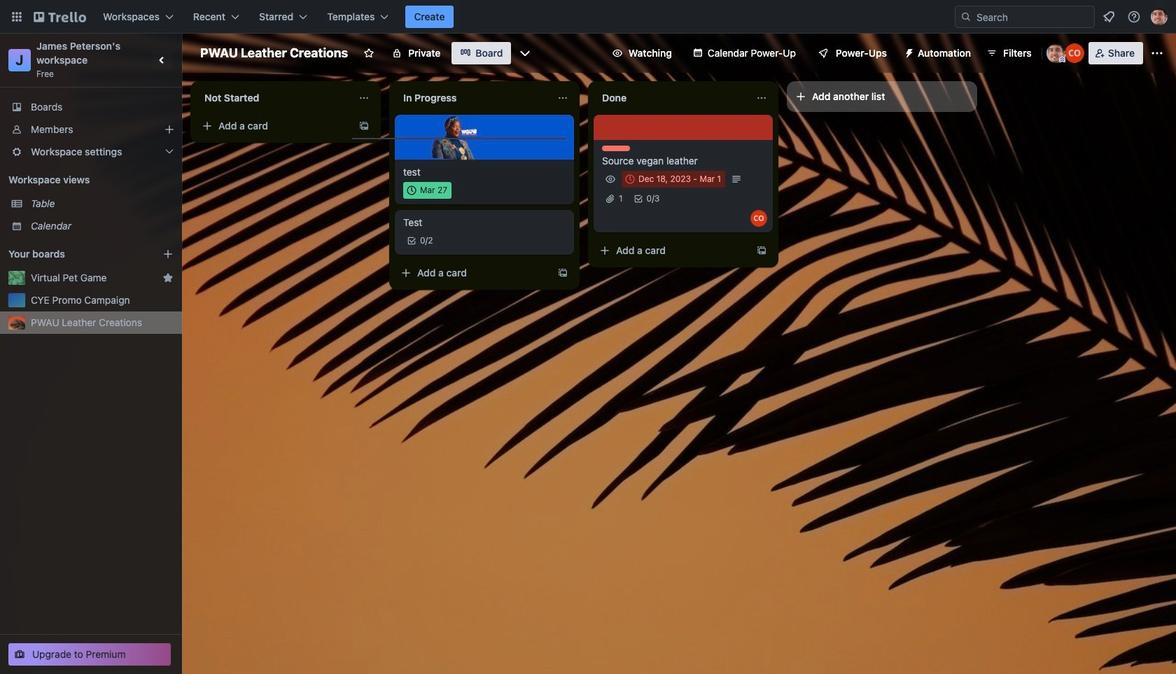 Task type: locate. For each thing, give the bounding box(es) containing it.
0 horizontal spatial james peterson (jamespeterson93) image
[[1047, 43, 1067, 63]]

search image
[[961, 11, 972, 22]]

Search field
[[955, 6, 1096, 28]]

0 vertical spatial james peterson (jamespeterson93) image
[[1152, 8, 1168, 25]]

None checkbox
[[622, 171, 726, 188]]

1 horizontal spatial james peterson (jamespeterson93) image
[[1152, 8, 1168, 25]]

create from template… image
[[359, 120, 370, 132], [757, 245, 768, 256]]

primary element
[[0, 0, 1177, 34]]

0 vertical spatial create from template… image
[[359, 120, 370, 132]]

james peterson (jamespeterson93) image right open information menu icon
[[1152, 8, 1168, 25]]

https://media2.giphy.com/media/vhqa3tryiebmkd5qih/100w.gif?cid=ad960664tuux3ictzc2l4kkstlpkpgfee3kg7e05hcw8694d&ep=v1_stickers_search&rid=100w.gif&ct=s image
[[431, 113, 479, 161]]

0 horizontal spatial christina overa (christinaovera) image
[[751, 210, 768, 227]]

Board name text field
[[193, 42, 355, 64]]

customize views image
[[519, 46, 533, 60]]

1 horizontal spatial christina overa (christinaovera) image
[[1065, 43, 1085, 63]]

this member is an admin of this board. image
[[1060, 57, 1066, 63]]

james peterson (jamespeterson93) image
[[1152, 8, 1168, 25], [1047, 43, 1067, 63]]

1 vertical spatial christina overa (christinaovera) image
[[751, 210, 768, 227]]

starred icon image
[[163, 272, 174, 284]]

None text field
[[196, 87, 353, 109], [395, 87, 552, 109], [594, 87, 751, 109], [196, 87, 353, 109], [395, 87, 552, 109], [594, 87, 751, 109]]

None checkbox
[[403, 182, 452, 199]]

1 vertical spatial james peterson (jamespeterson93) image
[[1047, 43, 1067, 63]]

sm image
[[899, 42, 918, 62]]

0 horizontal spatial create from template… image
[[359, 120, 370, 132]]

james peterson (jamespeterson93) image down search field
[[1047, 43, 1067, 63]]

your boards with 3 items element
[[8, 246, 142, 263]]

show menu image
[[1151, 46, 1165, 60]]

christina overa (christinaovera) image
[[1065, 43, 1085, 63], [751, 210, 768, 227]]

0 vertical spatial christina overa (christinaovera) image
[[1065, 43, 1085, 63]]

1 vertical spatial create from template… image
[[757, 245, 768, 256]]



Task type: describe. For each thing, give the bounding box(es) containing it.
0 notifications image
[[1101, 8, 1118, 25]]

color: bold red, title: "sourcing" element
[[602, 146, 630, 151]]

open information menu image
[[1128, 10, 1142, 24]]

1 horizontal spatial create from template… image
[[757, 245, 768, 256]]

create from template… image
[[558, 268, 569, 279]]

add board image
[[163, 249, 174, 260]]

back to home image
[[34, 6, 86, 28]]

workspace navigation collapse icon image
[[153, 50, 172, 70]]

star or unstar board image
[[364, 48, 375, 59]]



Task type: vqa. For each thing, say whether or not it's contained in the screenshot.
Color: bold red, title: "Sourcing" element
yes



